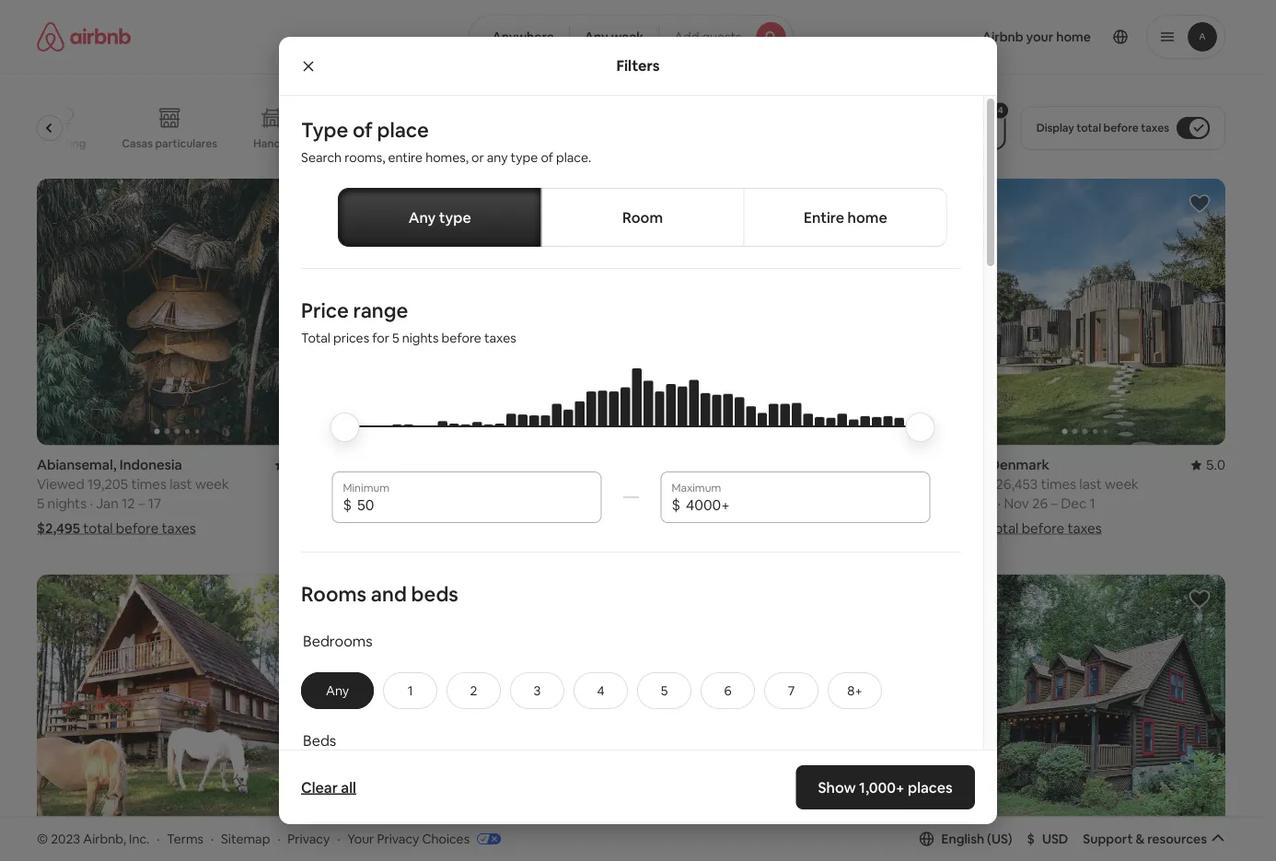 Task type: describe. For each thing, give the bounding box(es) containing it.
support & resources
[[1083, 830, 1207, 847]]

show map
[[589, 749, 652, 766]]

none search field containing anywhere
[[469, 15, 793, 59]]

add to wishlist: stege, denmark image
[[1189, 192, 1211, 215]]

terms link
[[167, 830, 204, 847]]

filters
[[616, 56, 660, 75]]

inc.
[[129, 830, 149, 847]]

dec
[[1061, 495, 1087, 512]]

beds
[[411, 580, 458, 607]]

show for show map
[[589, 749, 622, 766]]

nights inside price range total prices for 5 nights before taxes
[[402, 330, 439, 346]]

times for abiansemal,
[[131, 475, 167, 493]]

0 vertical spatial of
[[353, 116, 373, 143]]

· up 4.99 out of 5 average rating icon
[[277, 830, 280, 847]]

before inside stege, denmark viewed 26,453 times last week 5 nights · nov 26 – dec 1 $1,235 total before taxes
[[1022, 519, 1065, 537]]

1 inside stege, denmark viewed 26,453 times last week 5 nights · nov 26 – dec 1 $1,235 total before taxes
[[1090, 495, 1096, 512]]

1 vertical spatial of
[[541, 149, 553, 166]]

rooms
[[301, 580, 367, 607]]

your privacy choices link
[[347, 830, 501, 848]]

2 button
[[447, 672, 501, 709]]

4.99 out of 5 average rating image
[[275, 852, 317, 861]]

shepherd's huts
[[328, 136, 411, 150]]

add guests button
[[659, 15, 793, 59]]

your
[[347, 830, 374, 847]]

viewed for viewed 19,205 times last week
[[37, 475, 85, 493]]

last for abiansemal, indonesia
[[170, 475, 192, 493]]

add guests
[[674, 29, 742, 45]]

nights for stege, denmark viewed 26,453 times last week 5 nights · nov 26 – dec 1 $1,235 total before taxes
[[956, 495, 995, 512]]

price range total prices for 5 nights before taxes
[[301, 297, 516, 346]]

add to wishlist: abiansemal, indonesia image
[[281, 192, 303, 215]]

bedrooms
[[303, 631, 373, 650]]

2023
[[51, 830, 80, 847]]

week for abiansemal, indonesia viewed 19,205 times last week 5 nights · jan 12 – 17 $2,495 total before taxes
[[195, 475, 229, 493]]

stege, denmark viewed 26,453 times last week 5 nights · nov 26 – dec 1 $1,235 total before taxes
[[945, 456, 1139, 537]]

times inside uvita, osa , costa rica viewed 2,177 times last week 5 nights $4,780 total before taxes
[[425, 475, 460, 493]]

– for 26
[[1051, 495, 1058, 512]]

type
[[301, 116, 348, 143]]

week inside button
[[611, 29, 644, 45]]

entire
[[804, 208, 845, 227]]

anywhere button
[[469, 15, 570, 59]]

support & resources button
[[1083, 830, 1226, 847]]

any type button
[[338, 188, 542, 247]]

add to wishlist: kittilä, finland image
[[886, 192, 908, 215]]

all
[[341, 778, 356, 797]]

price
[[301, 297, 349, 323]]

your privacy choices
[[347, 830, 470, 847]]

2
[[470, 682, 477, 699]]

any type
[[409, 208, 471, 227]]

terms · sitemap · privacy
[[167, 830, 330, 847]]

5 inside abiansemal, indonesia viewed 19,205 times last week 5 nights · jan 12 – 17 $2,495 total before taxes
[[37, 495, 44, 512]]

support
[[1083, 830, 1133, 847]]

· right terms
[[211, 830, 214, 847]]

indonesia
[[119, 456, 182, 474]]

guests
[[702, 29, 742, 45]]

$1,235
[[945, 519, 986, 537]]

before inside price range total prices for 5 nights before taxes
[[442, 330, 482, 346]]

· inside abiansemal, indonesia viewed 19,205 times last week 5 nights · jan 12 – 17 $2,495 total before taxes
[[90, 495, 93, 512]]

room
[[622, 208, 663, 227]]

2 $ text field from the left
[[686, 495, 920, 514]]

1 $ text field from the left
[[357, 495, 591, 514]]

last for kittilä, finland
[[769, 475, 792, 493]]

casas particulares
[[122, 136, 218, 150]]

sitemap link
[[221, 830, 270, 847]]

$4,780
[[340, 519, 383, 537]]

5 inside kittilä, finland viewed 9,645 times last week 5 nights · nov 10 – 15 $1,060 total before taxes
[[642, 495, 650, 512]]

casas
[[122, 136, 153, 150]]

osa
[[380, 456, 406, 474]]

sitemap
[[221, 830, 270, 847]]

costa
[[415, 456, 454, 474]]

4.9 out of 5 average rating image
[[889, 456, 923, 474]]

search
[[301, 149, 342, 166]]

clear all
[[301, 778, 356, 797]]

2 privacy from the left
[[377, 830, 419, 847]]

total inside abiansemal, indonesia viewed 19,205 times last week 5 nights · jan 12 – 17 $2,495 total before taxes
[[83, 519, 113, 537]]

5 inside button
[[661, 682, 668, 699]]

4.99 out of 5 average rating image
[[1183, 852, 1226, 861]]

terms
[[167, 830, 204, 847]]

times for kittilä,
[[731, 475, 766, 493]]

6
[[724, 682, 732, 699]]

place.
[[556, 149, 591, 166]]

rooms,
[[345, 149, 385, 166]]

kittilä,
[[642, 456, 684, 474]]

(us)
[[987, 830, 1013, 847]]

denmark
[[990, 456, 1050, 474]]

entire home button
[[744, 188, 948, 247]]

jan
[[96, 495, 119, 512]]

show 1,000+ places
[[818, 778, 953, 797]]

9,645
[[693, 475, 728, 493]]

© 2023 airbnb, inc. ·
[[37, 830, 160, 847]]

privacy link
[[288, 830, 330, 847]]

17
[[148, 495, 161, 512]]

type inside button
[[439, 208, 471, 227]]

rica
[[457, 456, 484, 474]]

viewed for viewed 26,453 times last week
[[945, 475, 993, 493]]

taxes inside button
[[1141, 121, 1170, 135]]

kittilä, finland viewed 9,645 times last week 5 nights · nov 10 – 15 $1,060 total before taxes
[[642, 456, 829, 537]]

5 inside price range total prices for 5 nights before taxes
[[392, 330, 399, 346]]

map
[[625, 749, 652, 766]]

,
[[409, 456, 412, 474]]

26,453
[[996, 475, 1038, 493]]

5 inside uvita, osa , costa rica viewed 2,177 times last week 5 nights $4,780 total before taxes
[[340, 495, 347, 512]]

group containing casas particulares
[[37, 92, 908, 164]]

before inside abiansemal, indonesia viewed 19,205 times last week 5 nights · jan 12 – 17 $2,495 total before taxes
[[116, 519, 159, 537]]

total
[[301, 330, 330, 346]]

add
[[674, 29, 699, 45]]

add to wishlist: winston-salem, north carolina image
[[1189, 588, 1211, 610]]

abiansemal,
[[37, 456, 117, 474]]



Task type: locate. For each thing, give the bounding box(es) containing it.
viewed down abiansemal,
[[37, 475, 85, 493]]

for
[[372, 330, 389, 346]]

5 up $1,060
[[642, 495, 650, 512]]

$ left usd
[[1027, 830, 1035, 847]]

3 last from the left
[[769, 475, 792, 493]]

hanoks
[[254, 136, 293, 151]]

1 nov from the left
[[701, 495, 727, 512]]

last
[[170, 475, 192, 493], [463, 475, 485, 493], [769, 475, 792, 493], [1080, 475, 1102, 493]]

total right display
[[1077, 121, 1101, 135]]

4 times from the left
[[1041, 475, 1077, 493]]

most stays cost more than $1,000 per night. image
[[347, 368, 916, 479]]

before inside button
[[1104, 121, 1139, 135]]

before down 10
[[720, 519, 763, 537]]

any week
[[585, 29, 644, 45]]

1 times from the left
[[131, 475, 167, 493]]

before
[[1104, 121, 1139, 135], [442, 330, 482, 346], [116, 519, 159, 537], [419, 519, 461, 537], [720, 519, 763, 537], [1022, 519, 1065, 537]]

before right display
[[1104, 121, 1139, 135]]

0 horizontal spatial privacy
[[288, 830, 330, 847]]

7
[[788, 682, 795, 699]]

type right any
[[511, 149, 538, 166]]

nov for nov 26 – dec 1
[[1004, 495, 1029, 512]]

– left 15
[[747, 495, 754, 512]]

entire home
[[804, 208, 887, 227]]

any element
[[320, 682, 355, 699]]

golfing
[[48, 136, 86, 151]]

5 up $2,495
[[37, 495, 44, 512]]

5 inside stege, denmark viewed 26,453 times last week 5 nights · nov 26 – dec 1 $1,235 total before taxes
[[945, 495, 953, 512]]

·
[[90, 495, 93, 512], [695, 495, 698, 512], [998, 495, 1001, 512], [157, 830, 160, 847], [211, 830, 214, 847], [277, 830, 280, 847], [337, 830, 340, 847]]

1 right dec at right bottom
[[1090, 495, 1096, 512]]

4 viewed from the left
[[945, 475, 993, 493]]

–
[[138, 495, 145, 512], [747, 495, 754, 512], [1051, 495, 1058, 512]]

huts
[[389, 136, 411, 150]]

taxes inside kittilä, finland viewed 9,645 times last week 5 nights · nov 10 – 15 $1,060 total before taxes
[[766, 519, 801, 537]]

taxes inside stege, denmark viewed 26,453 times last week 5 nights · nov 26 – dec 1 $1,235 total before taxes
[[1068, 519, 1102, 537]]

times
[[131, 475, 167, 493], [425, 475, 460, 493], [731, 475, 766, 493], [1041, 475, 1077, 493]]

resources
[[1148, 830, 1207, 847]]

None search field
[[469, 15, 793, 59]]

viewed down the uvita,
[[340, 475, 387, 493]]

privacy up 4.99 out of 5 average rating icon
[[288, 830, 330, 847]]

before right for
[[442, 330, 482, 346]]

5.0
[[1206, 456, 1226, 474]]

12
[[122, 495, 135, 512]]

2 last from the left
[[463, 475, 485, 493]]

week inside kittilä, finland viewed 9,645 times last week 5 nights · nov 10 – 15 $1,060 total before taxes
[[795, 475, 829, 493]]

– for 12
[[138, 495, 145, 512]]

1 privacy from the left
[[288, 830, 330, 847]]

viewed inside uvita, osa , costa rica viewed 2,177 times last week 5 nights $4,780 total before taxes
[[340, 475, 387, 493]]

before down 12
[[116, 519, 159, 537]]

of left place.
[[541, 149, 553, 166]]

– inside abiansemal, indonesia viewed 19,205 times last week 5 nights · jan 12 – 17 $2,495 total before taxes
[[138, 495, 145, 512]]

5.0 out of 5 average rating image
[[1191, 456, 1226, 474]]

nights right for
[[402, 330, 439, 346]]

tab list inside filters dialog
[[338, 188, 948, 247]]

any down bedrooms on the left bottom of the page
[[326, 682, 349, 699]]

times inside kittilä, finland viewed 9,645 times last week 5 nights · nov 10 – 15 $1,060 total before taxes
[[731, 475, 766, 493]]

viewed
[[37, 475, 85, 493], [340, 475, 387, 493], [642, 475, 690, 493], [945, 475, 993, 493]]

filters dialog
[[279, 37, 997, 861]]

times up 10
[[731, 475, 766, 493]]

– right 26
[[1051, 495, 1058, 512]]

$ text field
[[357, 495, 591, 514], [686, 495, 920, 514]]

2 nov from the left
[[1004, 495, 1029, 512]]

group
[[37, 92, 908, 164], [37, 179, 317, 445], [340, 179, 620, 445], [642, 179, 923, 445], [945, 179, 1226, 445], [37, 574, 317, 841], [340, 574, 620, 841], [642, 574, 923, 841], [945, 574, 1226, 841]]

2 4.98 out of 5 average rating image from the left
[[880, 852, 923, 861]]

usd
[[1042, 830, 1069, 847]]

week inside abiansemal, indonesia viewed 19,205 times last week 5 nights · jan 12 – 17 $2,495 total before taxes
[[195, 475, 229, 493]]

0 horizontal spatial type
[[439, 208, 471, 227]]

0 horizontal spatial $
[[343, 495, 352, 514]]

· left jan
[[90, 495, 93, 512]]

nov down 9,645 at right
[[701, 495, 727, 512]]

nov inside stege, denmark viewed 26,453 times last week 5 nights · nov 26 – dec 1 $1,235 total before taxes
[[1004, 495, 1029, 512]]

0 horizontal spatial –
[[138, 495, 145, 512]]

1 4.98 out of 5 average rating image from the left
[[578, 852, 620, 861]]

0 horizontal spatial 1
[[408, 682, 413, 699]]

$ usd
[[1027, 830, 1069, 847]]

uvita, osa , costa rica viewed 2,177 times last week 5 nights $4,780 total before taxes
[[340, 456, 523, 537]]

beds
[[303, 731, 336, 749]]

nights up $4,780
[[350, 495, 389, 512]]

total inside uvita, osa , costa rica viewed 2,177 times last week 5 nights $4,780 total before taxes
[[386, 519, 416, 537]]

1 vertical spatial type
[[439, 208, 471, 227]]

5 right for
[[392, 330, 399, 346]]

total right $4,780
[[386, 519, 416, 537]]

1 horizontal spatial of
[[541, 149, 553, 166]]

0 horizontal spatial any
[[326, 682, 349, 699]]

0 vertical spatial show
[[589, 749, 622, 766]]

2 times from the left
[[425, 475, 460, 493]]

1 left 2
[[408, 682, 413, 699]]

week
[[611, 29, 644, 45], [195, 475, 229, 493], [489, 475, 523, 493], [795, 475, 829, 493], [1105, 475, 1139, 493]]

type of place search rooms, entire homes, or any type of place.
[[301, 116, 591, 166]]

2 vertical spatial any
[[326, 682, 349, 699]]

8+ element
[[847, 682, 863, 699]]

8+ button
[[828, 672, 882, 709]]

2 horizontal spatial $
[[1027, 830, 1035, 847]]

0 horizontal spatial of
[[353, 116, 373, 143]]

0 horizontal spatial 4.98 out of 5 average rating image
[[578, 852, 620, 861]]

week for stege, denmark viewed 26,453 times last week 5 nights · nov 26 – dec 1 $1,235 total before taxes
[[1105, 475, 1139, 493]]

1 button
[[383, 672, 437, 709]]

particulares
[[156, 136, 218, 150]]

profile element
[[816, 0, 1226, 74]]

8+
[[847, 682, 863, 699]]

choices
[[422, 830, 470, 847]]

last inside kittilä, finland viewed 9,645 times last week 5 nights · nov 10 – 15 $1,060 total before taxes
[[769, 475, 792, 493]]

display total before taxes button
[[1021, 106, 1226, 150]]

any right anywhere
[[585, 29, 608, 45]]

2 horizontal spatial any
[[585, 29, 608, 45]]

last down rica
[[463, 475, 485, 493]]

abiansemal, indonesia viewed 19,205 times last week 5 nights · jan 12 – 17 $2,495 total before taxes
[[37, 456, 229, 537]]

add to wishlist: colroy-la-grande, france image
[[281, 588, 303, 610]]

5 left 6
[[661, 682, 668, 699]]

nights inside kittilä, finland viewed 9,645 times last week 5 nights · nov 10 – 15 $1,060 total before taxes
[[653, 495, 692, 512]]

nov for nov 10 – 15
[[701, 495, 727, 512]]

· left your
[[337, 830, 340, 847]]

viewed inside kittilä, finland viewed 9,645 times last week 5 nights · nov 10 – 15 $1,060 total before taxes
[[642, 475, 690, 493]]

show left 1,000+ on the bottom right of the page
[[818, 778, 856, 797]]

room button
[[541, 188, 745, 247]]

shepherd's
[[328, 136, 386, 150]]

1 vertical spatial show
[[818, 778, 856, 797]]

nights up $1,060
[[653, 495, 692, 512]]

nights
[[402, 330, 439, 346], [47, 495, 87, 512], [350, 495, 389, 512], [653, 495, 692, 512], [956, 495, 995, 512]]

week inside uvita, osa , costa rica viewed 2,177 times last week 5 nights $4,780 total before taxes
[[489, 475, 523, 493]]

26
[[1032, 495, 1048, 512]]

homes,
[[426, 149, 469, 166]]

last up dec at right bottom
[[1080, 475, 1102, 493]]

times inside abiansemal, indonesia viewed 19,205 times last week 5 nights · jan 12 – 17 $2,495 total before taxes
[[131, 475, 167, 493]]

19,205
[[88, 475, 128, 493]]

privacy right your
[[377, 830, 419, 847]]

show for show 1,000+ places
[[818, 778, 856, 797]]

english
[[942, 830, 985, 847]]

times for stege,
[[1041, 475, 1077, 493]]

clear all button
[[292, 769, 365, 806]]

0 horizontal spatial $ text field
[[357, 495, 591, 514]]

clear
[[301, 778, 338, 797]]

· down 26,453
[[998, 495, 1001, 512]]

$1,060
[[642, 519, 685, 537]]

before inside kittilä, finland viewed 9,645 times last week 5 nights · nov 10 – 15 $1,060 total before taxes
[[720, 519, 763, 537]]

nov inside kittilä, finland viewed 9,645 times last week 5 nights · nov 10 – 15 $1,060 total before taxes
[[701, 495, 727, 512]]

1 – from the left
[[138, 495, 145, 512]]

uvita,
[[340, 456, 377, 474]]

times down costa
[[425, 475, 460, 493]]

show inside button
[[589, 749, 622, 766]]

taxes inside uvita, osa , costa rica viewed 2,177 times last week 5 nights $4,780 total before taxes
[[464, 519, 499, 537]]

1
[[1090, 495, 1096, 512], [408, 682, 413, 699]]

7 button
[[764, 672, 819, 709]]

4.98 out of 5 average rating image
[[578, 852, 620, 861], [880, 852, 923, 861]]

15
[[757, 495, 770, 512]]

5 button
[[637, 672, 692, 709]]

1 horizontal spatial 1
[[1090, 495, 1096, 512]]

total right $1,235
[[989, 519, 1019, 537]]

rooms and beds
[[301, 580, 458, 607]]

1 horizontal spatial $ text field
[[686, 495, 920, 514]]

– inside stege, denmark viewed 26,453 times last week 5 nights · nov 26 – dec 1 $1,235 total before taxes
[[1051, 495, 1058, 512]]

0 vertical spatial 1
[[1090, 495, 1096, 512]]

taxes
[[1141, 121, 1170, 135], [484, 330, 516, 346], [162, 519, 196, 537], [464, 519, 499, 537], [766, 519, 801, 537], [1068, 519, 1102, 537]]

show
[[589, 749, 622, 766], [818, 778, 856, 797]]

1 vertical spatial 1
[[408, 682, 413, 699]]

times inside stege, denmark viewed 26,453 times last week 5 nights · nov 26 – dec 1 $1,235 total before taxes
[[1041, 475, 1077, 493]]

any for type
[[409, 208, 436, 227]]

2,177
[[390, 475, 422, 493]]

times up dec at right bottom
[[1041, 475, 1077, 493]]

nights inside uvita, osa , costa rica viewed 2,177 times last week 5 nights $4,780 total before taxes
[[350, 495, 389, 512]]

prices
[[333, 330, 369, 346]]

of up rooms,
[[353, 116, 373, 143]]

10
[[730, 495, 744, 512]]

total inside stege, denmark viewed 26,453 times last week 5 nights · nov 26 – dec 1 $1,235 total before taxes
[[989, 519, 1019, 537]]

nights up $2,495
[[47, 495, 87, 512]]

$2,495
[[37, 519, 80, 537]]

show left map
[[589, 749, 622, 766]]

0 horizontal spatial show
[[589, 749, 622, 766]]

· right inc.
[[157, 830, 160, 847]]

before down 26
[[1022, 519, 1065, 537]]

4.78 out of 5 average rating image
[[578, 456, 620, 474]]

viewed down stege,
[[945, 475, 993, 493]]

2 horizontal spatial –
[[1051, 495, 1058, 512]]

tab list containing any type
[[338, 188, 948, 247]]

viewed down kittilä,
[[642, 475, 690, 493]]

last inside abiansemal, indonesia viewed 19,205 times last week 5 nights · jan 12 – 17 $2,495 total before taxes
[[170, 475, 192, 493]]

4
[[597, 682, 605, 699]]

nights for kittilä, finland viewed 9,645 times last week 5 nights · nov 10 – 15 $1,060 total before taxes
[[653, 495, 692, 512]]

before inside uvita, osa , costa rica viewed 2,177 times last week 5 nights $4,780 total before taxes
[[419, 519, 461, 537]]

– for 10
[[747, 495, 754, 512]]

last inside stege, denmark viewed 26,453 times last week 5 nights · nov 26 – dec 1 $1,235 total before taxes
[[1080, 475, 1102, 493]]

1 horizontal spatial nov
[[1004, 495, 1029, 512]]

2 viewed from the left
[[340, 475, 387, 493]]

total
[[1077, 121, 1101, 135], [83, 519, 113, 537], [386, 519, 416, 537], [688, 519, 717, 537], [989, 519, 1019, 537]]

3 button
[[510, 672, 565, 709]]

before down 2,177
[[419, 519, 461, 537]]

tab list
[[338, 188, 948, 247]]

$ up $1,060
[[672, 495, 681, 514]]

0 vertical spatial type
[[511, 149, 538, 166]]

taxes inside abiansemal, indonesia viewed 19,205 times last week 5 nights · jan 12 – 17 $2,495 total before taxes
[[162, 519, 196, 537]]

last down indonesia
[[170, 475, 192, 493]]

nights inside stege, denmark viewed 26,453 times last week 5 nights · nov 26 – dec 1 $1,235 total before taxes
[[956, 495, 995, 512]]

– inside kittilä, finland viewed 9,645 times last week 5 nights · nov 10 – 15 $1,060 total before taxes
[[747, 495, 754, 512]]

1 vertical spatial any
[[409, 208, 436, 227]]

3 times from the left
[[731, 475, 766, 493]]

finland
[[687, 456, 734, 474]]

last inside uvita, osa , costa rica viewed 2,177 times last week 5 nights $4,780 total before taxes
[[463, 475, 485, 493]]

1 horizontal spatial any
[[409, 208, 436, 227]]

· down 9,645 at right
[[695, 495, 698, 512]]

english (us) button
[[920, 830, 1013, 847]]

total inside kittilä, finland viewed 9,645 times last week 5 nights · nov 10 – 15 $1,060 total before taxes
[[688, 519, 717, 537]]

any
[[585, 29, 608, 45], [409, 208, 436, 227], [326, 682, 349, 699]]

week inside stege, denmark viewed 26,453 times last week 5 nights · nov 26 – dec 1 $1,235 total before taxes
[[1105, 475, 1139, 493]]

taxes inside price range total prices for 5 nights before taxes
[[484, 330, 516, 346]]

last for stege, denmark
[[1080, 475, 1102, 493]]

total inside 'display total before taxes' button
[[1077, 121, 1101, 135]]

3
[[534, 682, 541, 699]]

nov
[[701, 495, 727, 512], [1004, 495, 1029, 512]]

2 – from the left
[[747, 495, 754, 512]]

viewed inside stege, denmark viewed 26,453 times last week 5 nights · nov 26 – dec 1 $1,235 total before taxes
[[945, 475, 993, 493]]

nights for abiansemal, indonesia viewed 19,205 times last week 5 nights · jan 12 – 17 $2,495 total before taxes
[[47, 495, 87, 512]]

display total before taxes
[[1037, 121, 1170, 135]]

– left 17
[[138, 495, 145, 512]]

total right $1,060
[[688, 519, 717, 537]]

0 horizontal spatial nov
[[701, 495, 727, 512]]

nights inside abiansemal, indonesia viewed 19,205 times last week 5 nights · jan 12 – 17 $2,495 total before taxes
[[47, 495, 87, 512]]

type inside type of place search rooms, entire homes, or any type of place.
[[511, 149, 538, 166]]

1 horizontal spatial –
[[747, 495, 754, 512]]

type down homes,
[[439, 208, 471, 227]]

nights up $1,235
[[956, 495, 995, 512]]

last up 15
[[769, 475, 792, 493]]

3 viewed from the left
[[642, 475, 690, 493]]

4.85 out of 5 average rating image
[[275, 456, 317, 474]]

any week button
[[569, 15, 660, 59]]

any down 'entire'
[[409, 208, 436, 227]]

and
[[371, 580, 407, 607]]

4.9
[[903, 456, 923, 474]]

any for week
[[585, 29, 608, 45]]

viewed inside abiansemal, indonesia viewed 19,205 times last week 5 nights · jan 12 – 17 $2,495 total before taxes
[[37, 475, 85, 493]]

1 last from the left
[[170, 475, 192, 493]]

viewed for viewed 9,645 times last week
[[642, 475, 690, 493]]

5 up $4,780
[[340, 495, 347, 512]]

5 up $1,235
[[945, 495, 953, 512]]

display
[[1037, 121, 1074, 135]]

total down jan
[[83, 519, 113, 537]]

any inside button
[[585, 29, 608, 45]]

1 horizontal spatial type
[[511, 149, 538, 166]]

4 last from the left
[[1080, 475, 1102, 493]]

1 inside button
[[408, 682, 413, 699]]

0 vertical spatial any
[[585, 29, 608, 45]]

· inside kittilä, finland viewed 9,645 times last week 5 nights · nov 10 – 15 $1,060 total before taxes
[[695, 495, 698, 512]]

nov down 26,453
[[1004, 495, 1029, 512]]

1,000+
[[859, 778, 905, 797]]

week for kittilä, finland viewed 9,645 times last week 5 nights · nov 10 – 15 $1,060 total before taxes
[[795, 475, 829, 493]]

3 – from the left
[[1051, 495, 1058, 512]]

1 horizontal spatial show
[[818, 778, 856, 797]]

&
[[1136, 830, 1145, 847]]

· inside stege, denmark viewed 26,453 times last week 5 nights · nov 26 – dec 1 $1,235 total before taxes
[[998, 495, 1001, 512]]

1 viewed from the left
[[37, 475, 85, 493]]

airbnb,
[[83, 830, 126, 847]]

1 horizontal spatial privacy
[[377, 830, 419, 847]]

$ up $4,780
[[343, 495, 352, 514]]

times down indonesia
[[131, 475, 167, 493]]

6 button
[[701, 672, 755, 709]]

1 horizontal spatial 4.98 out of 5 average rating image
[[880, 852, 923, 861]]

home
[[848, 208, 887, 227]]

1 horizontal spatial $
[[672, 495, 681, 514]]

show inside filters dialog
[[818, 778, 856, 797]]



Task type: vqa. For each thing, say whether or not it's contained in the screenshot.
Show
yes



